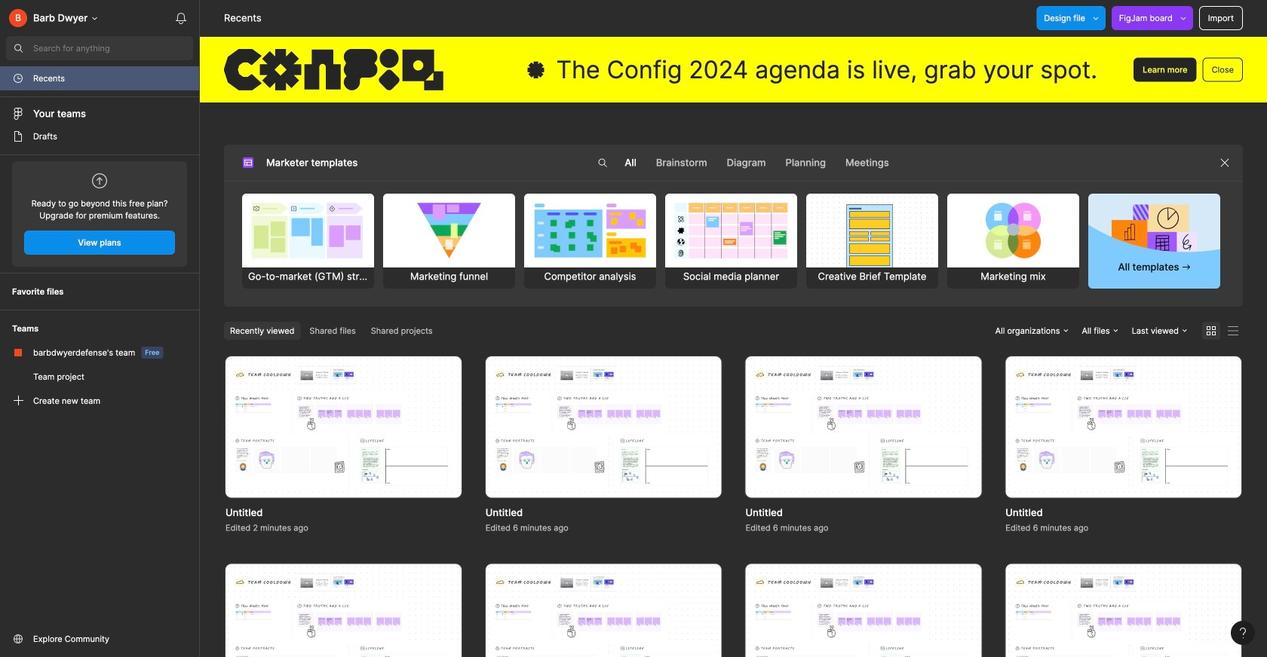 Task type: locate. For each thing, give the bounding box(es) containing it.
community 16 image
[[12, 634, 24, 646]]

marketing funnel image
[[384, 194, 515, 268]]

thumbnail image
[[226, 357, 461, 498], [486, 357, 722, 498], [746, 357, 982, 498], [1006, 357, 1242, 498], [226, 565, 461, 658], [486, 565, 722, 658], [746, 565, 982, 658], [1006, 565, 1242, 658]]

competitor analysis image
[[524, 194, 656, 268]]

search 32 image
[[6, 36, 30, 60]]

grid
[[201, 357, 1266, 658]]

marketing mix image
[[948, 194, 1079, 268]]

bell 32 image
[[169, 6, 193, 30]]

social media planner image
[[666, 194, 797, 268]]

page 16 image
[[12, 130, 24, 143]]

search 32 image
[[590, 151, 614, 175]]



Task type: vqa. For each thing, say whether or not it's contained in the screenshot.
UML diagram image
no



Task type: describe. For each thing, give the bounding box(es) containing it.
see all all templates image
[[1112, 204, 1197, 260]]

go-to-market (gtm) strategy image
[[242, 194, 374, 268]]

creative brief template image
[[798, 194, 946, 268]]

recent 16 image
[[12, 72, 24, 84]]

Search for anything text field
[[33, 42, 193, 54]]



